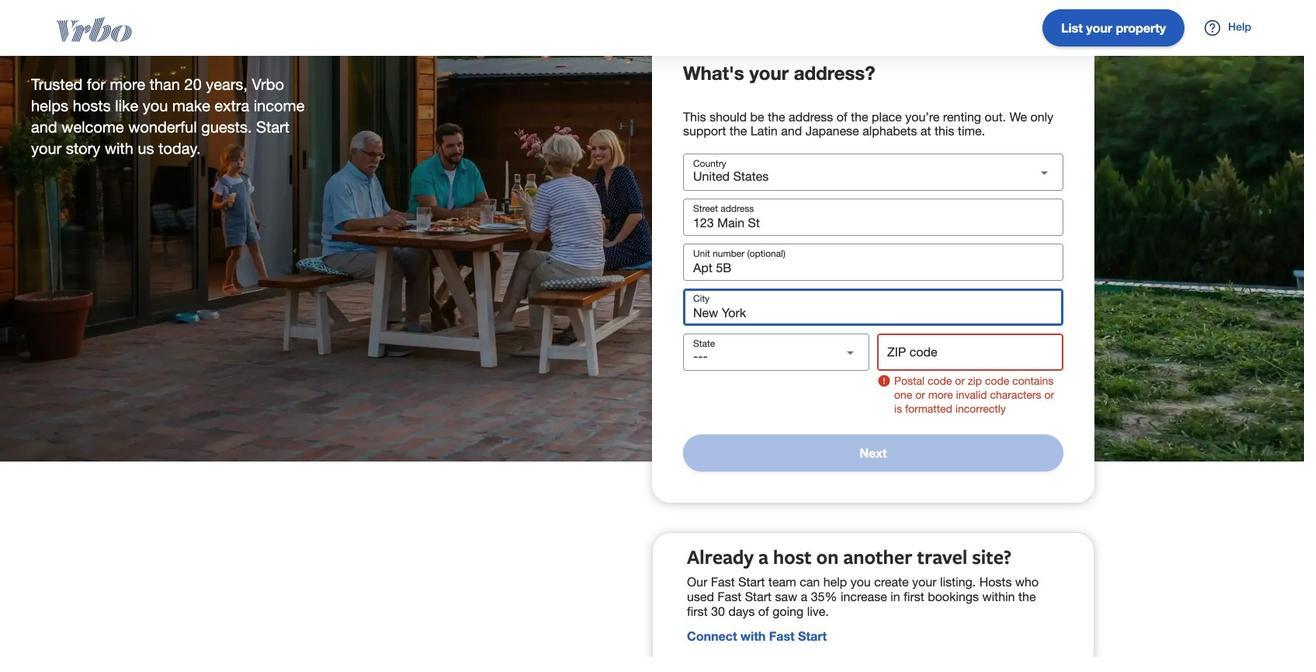 Task type: vqa. For each thing, say whether or not it's contained in the screenshot.
third   text field
yes



Task type: locate. For each thing, give the bounding box(es) containing it.
name error image
[[877, 374, 891, 388]]

1 vertical spatial   text field
[[683, 244, 1064, 281]]

family enjoying cabin vacation image
[[0, 0, 1304, 462]]

0 vertical spatial   text field
[[683, 199, 1064, 236]]

  text field
[[683, 199, 1064, 236], [683, 244, 1064, 281], [683, 289, 1064, 326]]

2 vertical spatial   text field
[[683, 289, 1064, 326]]



Task type: describe. For each thing, give the bounding box(es) containing it.
1   text field from the top
[[683, 199, 1064, 236]]

2   text field from the top
[[683, 244, 1064, 281]]

vrbo logo image
[[25, 17, 163, 42]]

  text field
[[877, 334, 1064, 371]]

3   text field from the top
[[683, 289, 1064, 326]]



